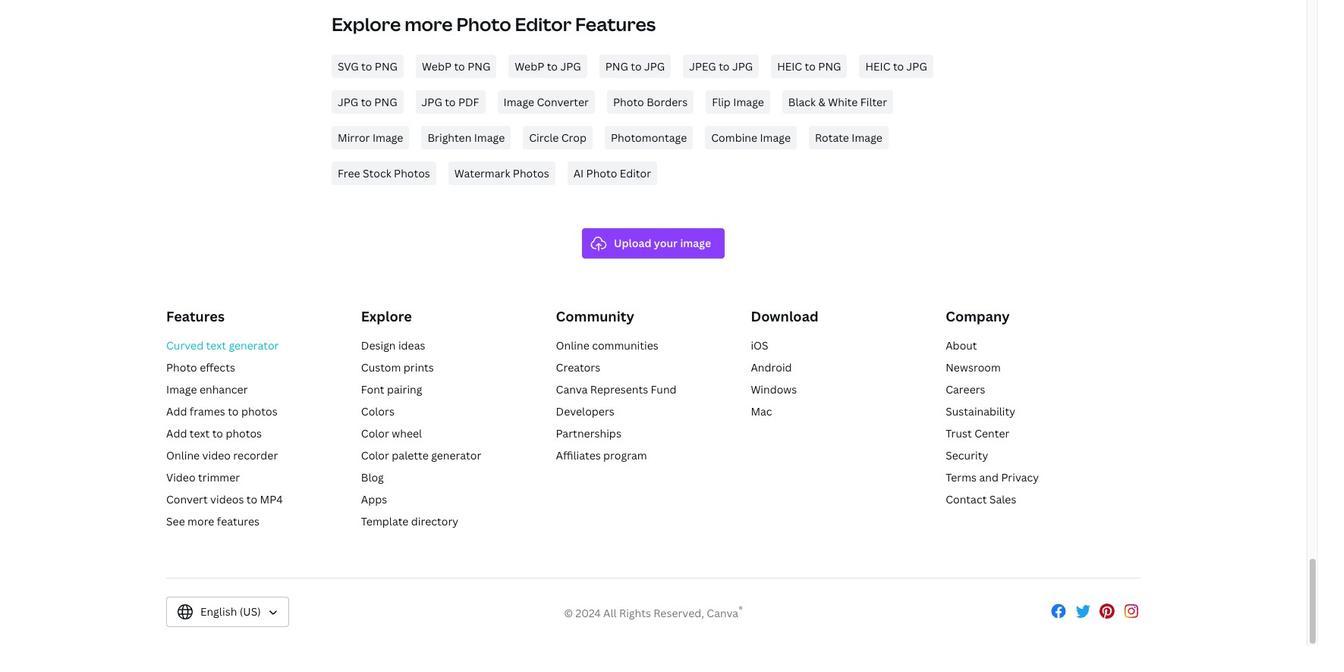 Task type: locate. For each thing, give the bounding box(es) containing it.
image right combine
[[760, 130, 791, 145]]

heic for heic to png
[[777, 59, 802, 73]]

1 photos from the left
[[394, 166, 430, 180]]

generator up effects
[[229, 338, 279, 353]]

®
[[739, 604, 743, 616]]

webp up image converter
[[515, 59, 544, 73]]

photos down circle
[[513, 166, 549, 180]]

canva inside online communities creators canva represents fund developers partnerships affiliates program
[[556, 382, 588, 397]]

contact sales link
[[946, 492, 1016, 507]]

0 horizontal spatial more
[[188, 514, 214, 529]]

0 vertical spatial editor
[[515, 12, 572, 37]]

explore up svg to png link
[[332, 12, 401, 37]]

template directory link
[[361, 514, 459, 529]]

png for heic to png
[[818, 59, 841, 73]]

1 color from the top
[[361, 426, 389, 441]]

&
[[818, 95, 826, 109]]

jpg
[[560, 59, 581, 73], [644, 59, 665, 73], [732, 59, 753, 73], [907, 59, 927, 73], [338, 95, 358, 109], [422, 95, 442, 109]]

image up watermark on the top
[[474, 130, 505, 145]]

English (US) button
[[166, 597, 289, 628]]

png for webp to png
[[468, 59, 490, 73]]

0 horizontal spatial editor
[[515, 12, 572, 37]]

newsroom link
[[946, 360, 1001, 375]]

image down photo effects link
[[166, 382, 197, 397]]

canva inside © 2024 all rights reserved, canva ®
[[707, 606, 739, 621]]

webp
[[422, 59, 452, 73], [515, 59, 544, 73]]

0 vertical spatial more
[[405, 12, 453, 37]]

image for mirror image
[[373, 130, 403, 145]]

photomontage link
[[605, 126, 693, 149]]

to for png to jpg
[[631, 59, 642, 73]]

apps
[[361, 492, 387, 507]]

jpg for png to jpg
[[644, 59, 665, 73]]

0 vertical spatial add
[[166, 404, 187, 419]]

photo up webp to png
[[456, 12, 511, 37]]

pairing
[[387, 382, 422, 397]]

image inside "link"
[[733, 95, 764, 109]]

flip image
[[712, 95, 764, 109]]

rights
[[619, 606, 651, 621]]

jpg for jpeg to jpg
[[732, 59, 753, 73]]

photo inside the ai photo editor link
[[586, 166, 617, 180]]

heic up "black"
[[777, 59, 802, 73]]

webp to jpg link
[[509, 54, 587, 78]]

editor up webp to jpg
[[515, 12, 572, 37]]

stock
[[363, 166, 391, 180]]

features up png to jpg link
[[575, 12, 656, 37]]

circle
[[529, 130, 559, 145]]

ios link
[[751, 338, 768, 353]]

png inside 'link'
[[818, 59, 841, 73]]

2 photos from the left
[[513, 166, 549, 180]]

borders
[[647, 95, 688, 109]]

png for jpg to png
[[374, 95, 397, 109]]

prints
[[404, 360, 434, 375]]

1 heic from the left
[[777, 59, 802, 73]]

online up video on the bottom left
[[166, 448, 200, 463]]

text up effects
[[206, 338, 226, 353]]

1 vertical spatial generator
[[431, 448, 481, 463]]

webp inside 'link'
[[515, 59, 544, 73]]

image for rotate image
[[852, 130, 882, 145]]

mirror image
[[338, 130, 403, 145]]

1 vertical spatial more
[[188, 514, 214, 529]]

png up &
[[818, 59, 841, 73]]

explore up the design ideas link
[[361, 307, 412, 325]]

generator inside design ideas custom prints font pairing colors color wheel color palette generator blog apps template directory
[[431, 448, 481, 463]]

brighten
[[428, 130, 472, 145]]

black
[[788, 95, 816, 109]]

photo right ai
[[586, 166, 617, 180]]

ai
[[573, 166, 584, 180]]

watermark
[[454, 166, 510, 180]]

png up mirror image
[[374, 95, 397, 109]]

add up video on the bottom left
[[166, 426, 187, 441]]

privacy
[[1001, 470, 1039, 485]]

jpeg to jpg link
[[683, 54, 759, 78]]

add left the frames
[[166, 404, 187, 419]]

english (us)
[[200, 605, 261, 619]]

1 vertical spatial photos
[[226, 426, 262, 441]]

1 horizontal spatial webp
[[515, 59, 544, 73]]

2 add from the top
[[166, 426, 187, 441]]

mac link
[[751, 404, 772, 419]]

text down the frames
[[190, 426, 210, 441]]

features up 'curved'
[[166, 307, 225, 325]]

image right "rotate"
[[852, 130, 882, 145]]

1 vertical spatial text
[[190, 426, 210, 441]]

add frames to photos link
[[166, 404, 277, 419]]

webp for webp to jpg
[[515, 59, 544, 73]]

online up creators link
[[556, 338, 589, 353]]

combine image link
[[705, 126, 797, 149]]

webp up jpg to pdf
[[422, 59, 452, 73]]

video trimmer link
[[166, 470, 240, 485]]

0 vertical spatial explore
[[332, 12, 401, 37]]

0 horizontal spatial heic
[[777, 59, 802, 73]]

generator right palette
[[431, 448, 481, 463]]

partnerships
[[556, 426, 621, 441]]

1 horizontal spatial generator
[[431, 448, 481, 463]]

more up webp to png
[[405, 12, 453, 37]]

videos
[[210, 492, 244, 507]]

affiliates program link
[[556, 448, 647, 463]]

ios
[[751, 338, 768, 353]]

security link
[[946, 448, 988, 463]]

download
[[751, 307, 819, 325]]

heic to jpg link
[[859, 54, 933, 78]]

0 vertical spatial online
[[556, 338, 589, 353]]

text
[[206, 338, 226, 353], [190, 426, 210, 441]]

1 vertical spatial add
[[166, 426, 187, 441]]

0 vertical spatial generator
[[229, 338, 279, 353]]

video
[[202, 448, 231, 463]]

free
[[338, 166, 360, 180]]

2 heic from the left
[[865, 59, 891, 73]]

0 vertical spatial photos
[[241, 404, 277, 419]]

photo down 'curved'
[[166, 360, 197, 375]]

2 webp from the left
[[515, 59, 544, 73]]

colors link
[[361, 404, 395, 419]]

1 webp from the left
[[422, 59, 452, 73]]

editor down photomontage link
[[620, 166, 651, 180]]

1 vertical spatial explore
[[361, 307, 412, 325]]

features
[[575, 12, 656, 37], [166, 307, 225, 325]]

image for brighten image
[[474, 130, 505, 145]]

0 vertical spatial color
[[361, 426, 389, 441]]

heic to png link
[[771, 54, 847, 78]]

1 horizontal spatial editor
[[620, 166, 651, 180]]

1 horizontal spatial online
[[556, 338, 589, 353]]

png right svg
[[375, 59, 398, 73]]

crop
[[561, 130, 587, 145]]

heic up filter at the top
[[865, 59, 891, 73]]

careers
[[946, 382, 985, 397]]

color down colors link
[[361, 426, 389, 441]]

newsroom
[[946, 360, 1001, 375]]

to for webp to jpg
[[547, 59, 558, 73]]

flip image link
[[706, 90, 770, 113]]

1 vertical spatial online
[[166, 448, 200, 463]]

1 horizontal spatial features
[[575, 12, 656, 37]]

0 vertical spatial features
[[575, 12, 656, 37]]

video
[[166, 470, 196, 485]]

directory
[[411, 514, 459, 529]]

more right see
[[188, 514, 214, 529]]

terms and privacy link
[[946, 470, 1039, 485]]

center
[[975, 426, 1010, 441]]

0 horizontal spatial online
[[166, 448, 200, 463]]

design
[[361, 338, 396, 353]]

jpg to png
[[338, 95, 397, 109]]

colors
[[361, 404, 395, 419]]

editor
[[515, 12, 572, 37], [620, 166, 651, 180]]

photos right stock
[[394, 166, 430, 180]]

explore for explore
[[361, 307, 412, 325]]

1 vertical spatial color
[[361, 448, 389, 463]]

1 horizontal spatial heic
[[865, 59, 891, 73]]

png for svg to png
[[375, 59, 398, 73]]

0 horizontal spatial features
[[166, 307, 225, 325]]

free stock photos
[[338, 166, 430, 180]]

see
[[166, 514, 185, 529]]

color up blog link
[[361, 448, 389, 463]]

0 vertical spatial canva
[[556, 382, 588, 397]]

0 horizontal spatial generator
[[229, 338, 279, 353]]

to for heic to png
[[805, 59, 816, 73]]

image right mirror
[[373, 130, 403, 145]]

jpg inside 'link'
[[560, 59, 581, 73]]

to for heic to jpg
[[893, 59, 904, 73]]

png up pdf at the top of the page
[[468, 59, 490, 73]]

canva
[[556, 382, 588, 397], [707, 606, 739, 621]]

mirror image link
[[332, 126, 409, 149]]

1 horizontal spatial photos
[[513, 166, 549, 180]]

curved text generator photo effects image enhancer add frames to photos add text to photos online video recorder video trimmer convert videos to mp4 see more features
[[166, 338, 283, 529]]

1 horizontal spatial canva
[[707, 606, 739, 621]]

heic inside 'link'
[[777, 59, 802, 73]]

svg to png
[[338, 59, 398, 73]]

photos down enhancer on the left bottom
[[241, 404, 277, 419]]

image right flip
[[733, 95, 764, 109]]

circle crop
[[529, 130, 587, 145]]

1 vertical spatial canva
[[707, 606, 739, 621]]

program
[[603, 448, 647, 463]]

0 horizontal spatial photos
[[394, 166, 430, 180]]

1 add from the top
[[166, 404, 187, 419]]

android
[[751, 360, 792, 375]]

jpg to pdf link
[[416, 90, 485, 113]]

0 vertical spatial text
[[206, 338, 226, 353]]

canva down creators link
[[556, 382, 588, 397]]

photo down png to jpg link
[[613, 95, 644, 109]]

©
[[564, 606, 573, 621]]

0 horizontal spatial canva
[[556, 382, 588, 397]]

canva right reserved,
[[707, 606, 739, 621]]

1 vertical spatial features
[[166, 307, 225, 325]]

photo borders link
[[607, 90, 694, 113]]

ideas
[[398, 338, 425, 353]]

creators
[[556, 360, 600, 375]]

0 horizontal spatial webp
[[422, 59, 452, 73]]

photos up "recorder"
[[226, 426, 262, 441]]

features
[[217, 514, 260, 529]]

reserved,
[[654, 606, 704, 621]]

image inside curved text generator photo effects image enhancer add frames to photos add text to photos online video recorder video trimmer convert videos to mp4 see more features
[[166, 382, 197, 397]]

to for webp to png
[[454, 59, 465, 73]]

image for flip image
[[733, 95, 764, 109]]

photos
[[394, 166, 430, 180], [513, 166, 549, 180]]

generator
[[229, 338, 279, 353], [431, 448, 481, 463]]

photos
[[241, 404, 277, 419], [226, 426, 262, 441]]

png to jpg link
[[599, 54, 671, 78]]

explore for explore more photo editor features
[[332, 12, 401, 37]]



Task type: describe. For each thing, give the bounding box(es) containing it.
design ideas link
[[361, 338, 425, 353]]

recorder
[[233, 448, 278, 463]]

webp to png link
[[416, 54, 497, 78]]

sustainability
[[946, 404, 1016, 419]]

flip
[[712, 95, 731, 109]]

online communities creators canva represents fund developers partnerships affiliates program
[[556, 338, 677, 463]]

color palette generator link
[[361, 448, 481, 463]]

(us)
[[240, 605, 261, 619]]

windows link
[[751, 382, 797, 397]]

about newsroom careers sustainability trust center security terms and privacy contact sales
[[946, 338, 1039, 507]]

partnerships link
[[556, 426, 621, 441]]

black & white filter link
[[782, 90, 893, 113]]

brighten image link
[[421, 126, 511, 149]]

sustainability link
[[946, 404, 1016, 419]]

fund
[[651, 382, 677, 397]]

online communities link
[[556, 338, 659, 353]]

affiliates
[[556, 448, 601, 463]]

jpg for heic to jpg
[[907, 59, 927, 73]]

white
[[828, 95, 858, 109]]

to for svg to png
[[361, 59, 372, 73]]

© 2024 all rights reserved, canva ®
[[564, 604, 743, 621]]

1 vertical spatial editor
[[620, 166, 651, 180]]

mp4
[[260, 492, 283, 507]]

png up photo borders 'link'
[[605, 59, 628, 73]]

image enhancer link
[[166, 382, 248, 397]]

windows
[[751, 382, 797, 397]]

custom prints link
[[361, 360, 434, 375]]

image converter
[[504, 95, 589, 109]]

heic to png
[[777, 59, 841, 73]]

photo inside photo borders 'link'
[[613, 95, 644, 109]]

trust
[[946, 426, 972, 441]]

represents
[[590, 382, 648, 397]]

webp for webp to png
[[422, 59, 452, 73]]

to for jpg to pdf
[[445, 95, 456, 109]]

communities
[[592, 338, 659, 353]]

to for jpeg to jpg
[[719, 59, 730, 73]]

image for combine image
[[760, 130, 791, 145]]

convert videos to mp4 link
[[166, 492, 283, 507]]

heic to jpg
[[865, 59, 927, 73]]

2 color from the top
[[361, 448, 389, 463]]

to for jpg to png
[[361, 95, 372, 109]]

image up circle
[[504, 95, 534, 109]]

jpg to pdf
[[422, 95, 479, 109]]

custom
[[361, 360, 401, 375]]

see more features link
[[166, 514, 260, 529]]

about
[[946, 338, 977, 353]]

careers link
[[946, 382, 985, 397]]

generator inside curved text generator photo effects image enhancer add frames to photos add text to photos online video recorder video trimmer convert videos to mp4 see more features
[[229, 338, 279, 353]]

filter
[[860, 95, 887, 109]]

photo effects link
[[166, 360, 235, 375]]

photo inside curved text generator photo effects image enhancer add frames to photos add text to photos online video recorder video trimmer convert videos to mp4 see more features
[[166, 360, 197, 375]]

ai photo editor link
[[567, 161, 657, 185]]

enhancer
[[200, 382, 248, 397]]

about link
[[946, 338, 977, 353]]

watermark photos link
[[448, 161, 555, 185]]

photo borders
[[613, 95, 688, 109]]

svg
[[338, 59, 359, 73]]

online inside online communities creators canva represents fund developers partnerships affiliates program
[[556, 338, 589, 353]]

company
[[946, 307, 1010, 325]]

rotate
[[815, 130, 849, 145]]

2024
[[576, 606, 601, 621]]

heic for heic to jpg
[[865, 59, 891, 73]]

frames
[[190, 404, 225, 419]]

template
[[361, 514, 409, 529]]

contact
[[946, 492, 987, 507]]

community
[[556, 307, 634, 325]]

design ideas custom prints font pairing colors color wheel color palette generator blog apps template directory
[[361, 338, 481, 529]]

jpg to png link
[[332, 90, 403, 113]]

free stock photos link
[[332, 161, 436, 185]]

watermark photos
[[454, 166, 549, 180]]

1 horizontal spatial more
[[405, 12, 453, 37]]

blog link
[[361, 470, 384, 485]]

mirror
[[338, 130, 370, 145]]

online video recorder link
[[166, 448, 278, 463]]

color wheel link
[[361, 426, 422, 441]]

pdf
[[458, 95, 479, 109]]

more inside curved text generator photo effects image enhancer add frames to photos add text to photos online video recorder video trimmer convert videos to mp4 see more features
[[188, 514, 214, 529]]

add text to photos link
[[166, 426, 262, 441]]

android link
[[751, 360, 792, 375]]

jpg for webp to jpg
[[560, 59, 581, 73]]

jpeg
[[689, 59, 716, 73]]

online inside curved text generator photo effects image enhancer add frames to photos add text to photos online video recorder video trimmer convert videos to mp4 see more features
[[166, 448, 200, 463]]

font pairing link
[[361, 382, 422, 397]]

blog
[[361, 470, 384, 485]]

svg to png link
[[332, 54, 404, 78]]

explore more photo editor features
[[332, 12, 656, 37]]

image converter link
[[498, 90, 595, 113]]

and
[[979, 470, 999, 485]]



Task type: vqa. For each thing, say whether or not it's contained in the screenshot.
menu bar
no



